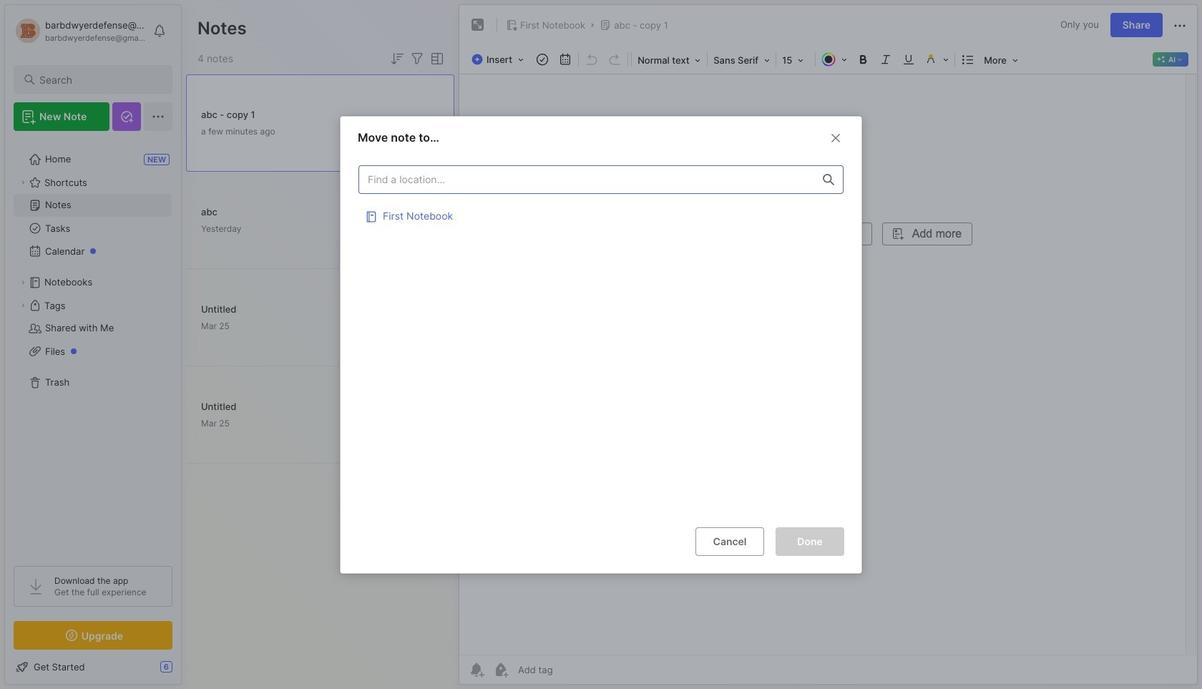 Task type: locate. For each thing, give the bounding box(es) containing it.
expand note image
[[470, 16, 487, 34]]

font color image
[[818, 49, 852, 69]]

cell inside find a location field
[[359, 201, 844, 229]]

Note Editor text field
[[460, 74, 1198, 655]]

font family image
[[710, 50, 775, 69]]

cell
[[359, 201, 844, 229]]

None search field
[[39, 71, 160, 88]]

Find a location field
[[352, 158, 851, 516]]

add tag image
[[493, 662, 510, 679]]

note window element
[[459, 4, 1199, 685]]

tree
[[5, 140, 181, 553]]

none search field inside main element
[[39, 71, 160, 88]]

close image
[[828, 129, 845, 146]]

expand tags image
[[19, 301, 27, 310]]



Task type: vqa. For each thing, say whether or not it's contained in the screenshot.
top Upgrade
no



Task type: describe. For each thing, give the bounding box(es) containing it.
calendar event image
[[556, 49, 576, 69]]

heading level image
[[634, 50, 706, 69]]

italic image
[[876, 49, 897, 69]]

underline image
[[899, 49, 919, 69]]

Find a location… text field
[[359, 167, 815, 191]]

more image
[[980, 50, 1023, 69]]

font size image
[[778, 50, 814, 69]]

add a reminder image
[[468, 662, 485, 679]]

bulleted list image
[[959, 49, 979, 69]]

bold image
[[854, 49, 874, 69]]

expand notebooks image
[[19, 279, 27, 287]]

insert image
[[468, 50, 531, 69]]

Search text field
[[39, 73, 160, 87]]

task image
[[533, 49, 553, 69]]

main element
[[0, 0, 186, 689]]

tree inside main element
[[5, 140, 181, 553]]

highlight image
[[921, 49, 954, 69]]



